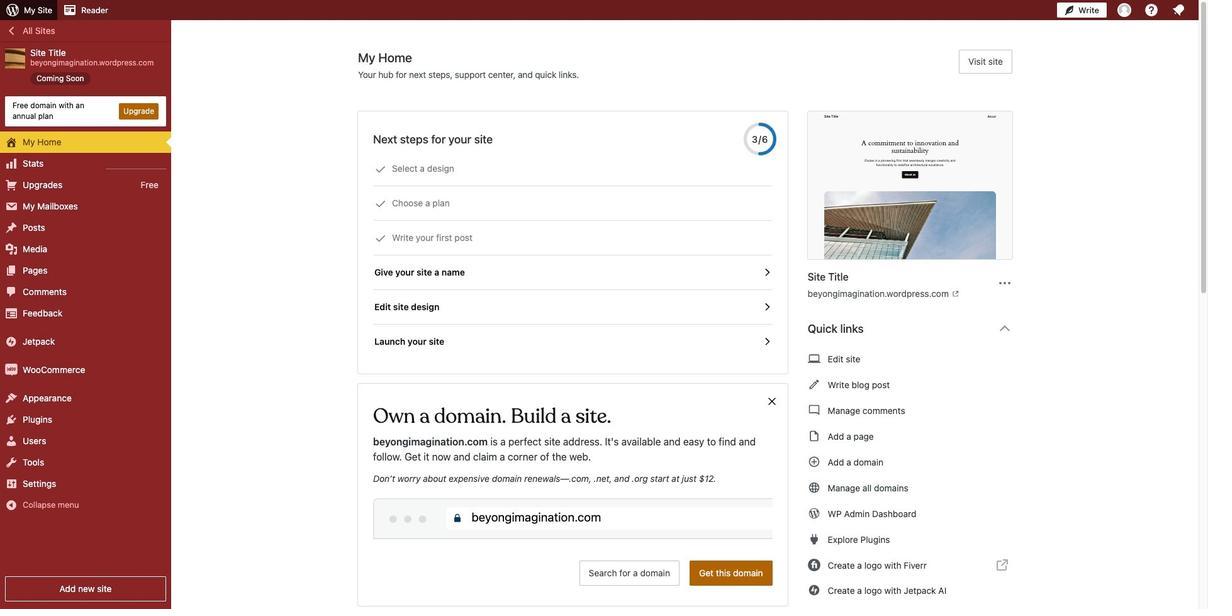Task type: locate. For each thing, give the bounding box(es) containing it.
task complete image
[[375, 233, 386, 244]]

insert_drive_file image
[[808, 429, 820, 444]]

help image
[[1144, 3, 1159, 18]]

1 vertical spatial task complete image
[[375, 198, 386, 210]]

more options for site site title image
[[997, 275, 1013, 290]]

main content
[[358, 50, 1023, 609]]

3 task enabled image from the top
[[761, 336, 773, 347]]

1 vertical spatial img image
[[5, 363, 18, 376]]

mode_comment image
[[808, 403, 820, 418]]

task enabled image
[[761, 267, 773, 278], [761, 301, 773, 313], [761, 336, 773, 347]]

0 vertical spatial task enabled image
[[761, 267, 773, 278]]

2 vertical spatial task enabled image
[[761, 336, 773, 347]]

0 vertical spatial task complete image
[[375, 164, 386, 175]]

1 task complete image from the top
[[375, 164, 386, 175]]

1 vertical spatial task enabled image
[[761, 301, 773, 313]]

img image
[[5, 335, 18, 348], [5, 363, 18, 376]]

1 task enabled image from the top
[[761, 267, 773, 278]]

1 img image from the top
[[5, 335, 18, 348]]

edit image
[[808, 377, 820, 392]]

progress bar
[[744, 123, 776, 155]]

task complete image
[[375, 164, 386, 175], [375, 198, 386, 210]]

0 vertical spatial img image
[[5, 335, 18, 348]]



Task type: describe. For each thing, give the bounding box(es) containing it.
launchpad checklist element
[[373, 152, 773, 359]]

laptop image
[[808, 351, 820, 366]]

highest hourly views 0 image
[[106, 161, 166, 169]]

2 task enabled image from the top
[[761, 301, 773, 313]]

2 img image from the top
[[5, 363, 18, 376]]

dismiss domain name promotion image
[[766, 394, 778, 409]]

manage your notifications image
[[1171, 3, 1186, 18]]

my profile image
[[1118, 3, 1131, 17]]

2 task complete image from the top
[[375, 198, 386, 210]]



Task type: vqa. For each thing, say whether or not it's contained in the screenshot.
More options for site Site Title icon
yes



